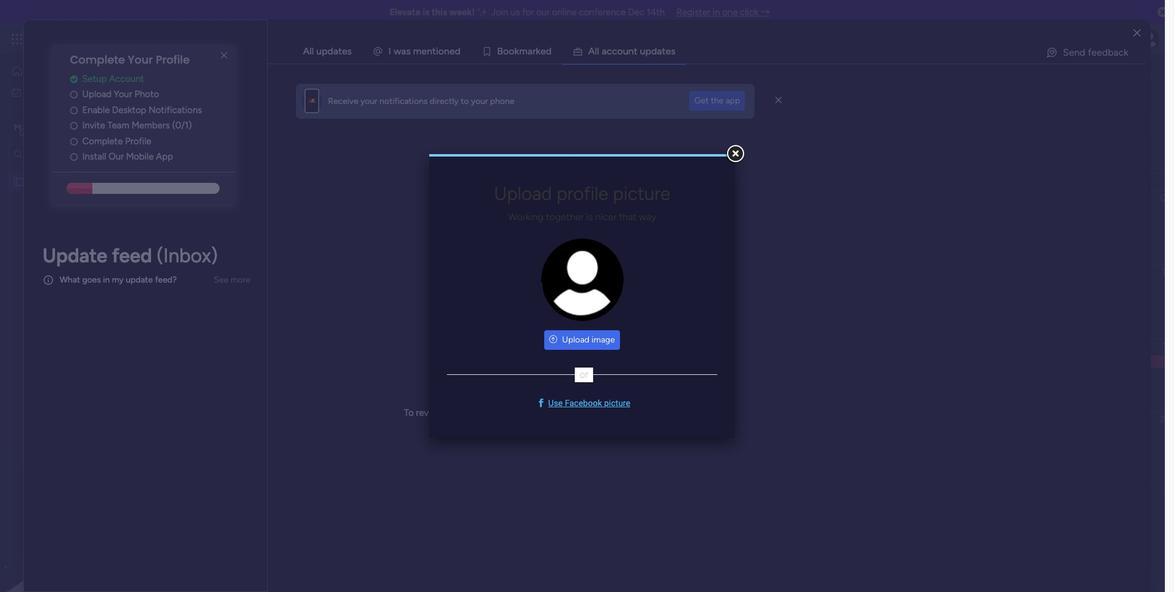 Task type: vqa. For each thing, say whether or not it's contained in the screenshot.
"Project Management"
no



Task type: locate. For each thing, give the bounding box(es) containing it.
1 vertical spatial is
[[586, 211, 593, 223]]

main right workspace image
[[28, 121, 50, 133]]

2 horizontal spatial t
[[662, 45, 666, 57]]

2 horizontal spatial of
[[535, 426, 543, 437]]

work right the my
[[41, 87, 59, 97]]

main for main table
[[204, 114, 223, 125]]

of
[[255, 92, 263, 103], [465, 92, 474, 103], [535, 426, 543, 437]]

0 horizontal spatial t
[[432, 45, 436, 57]]

1 horizontal spatial k
[[536, 45, 541, 57]]

1 horizontal spatial updates
[[443, 407, 476, 418]]

1 horizontal spatial n
[[444, 45, 450, 57]]

the left top
[[457, 426, 471, 437]]

n right i
[[444, 45, 450, 57]]

upload inside button
[[562, 334, 590, 345]]

2 list arrow image from the left
[[611, 149, 615, 157]]

1 horizontal spatial main
[[204, 114, 223, 125]]

change
[[562, 407, 592, 418]]

kanban button
[[387, 110, 434, 130]]

photo
[[135, 89, 159, 100]]

upload inside upload profile picture working together is nicer that way
[[494, 183, 552, 205]]

i
[[389, 45, 391, 57]]

of right type
[[255, 92, 263, 103]]

t left p
[[634, 45, 638, 57]]

1 horizontal spatial work
[[99, 32, 121, 46]]

s right p
[[671, 45, 676, 57]]

o left r
[[503, 45, 509, 57]]

app
[[726, 95, 740, 106]]

workspace image
[[12, 121, 24, 134]]

new project
[[190, 147, 238, 158]]

0 vertical spatial the
[[711, 95, 724, 106]]

0 vertical spatial your
[[128, 52, 153, 67]]

0 vertical spatial test
[[186, 63, 226, 91]]

0 horizontal spatial work
[[41, 87, 59, 97]]

circle o image left install at the top of page
[[70, 152, 78, 162]]

m left i
[[413, 45, 422, 57]]

in left my
[[103, 275, 110, 285]]

1 vertical spatial updates
[[535, 361, 608, 384]]

o down this on the left of the page
[[438, 45, 444, 57]]

complete up install at the top of page
[[82, 136, 123, 147]]

keep
[[423, 92, 442, 103]]

your right to
[[471, 96, 488, 106]]

0 vertical spatial see
[[214, 34, 229, 44]]

complete up setup
[[70, 52, 125, 67]]

e right p
[[666, 45, 671, 57]]

profile down management
[[156, 52, 190, 67]]

of inside to revisit updates you've already read, change the filter at the top left corner of your feed.
[[535, 426, 543, 437]]

0 vertical spatial in
[[713, 7, 720, 18]]

thu
[[661, 176, 676, 187]]

james peterson image
[[1140, 29, 1160, 49]]

see inside button
[[214, 275, 228, 285]]

1 o from the left
[[438, 45, 444, 57]]

a right b
[[528, 45, 533, 57]]

complete your profile
[[70, 52, 190, 67]]

d right i
[[455, 45, 461, 57]]

updates up facebook
[[535, 361, 608, 384]]

my
[[112, 275, 124, 285]]

upload up enable
[[82, 89, 112, 100]]

u left p
[[623, 45, 629, 57]]

2 horizontal spatial updates
[[535, 361, 608, 384]]

0 horizontal spatial test
[[29, 176, 45, 187]]

updates
[[316, 45, 352, 57], [535, 361, 608, 384], [443, 407, 476, 418]]

see for see plans
[[214, 34, 229, 44]]

list arrow image left december
[[611, 149, 615, 157]]

n left p
[[629, 45, 634, 57]]

picture left at at the right bottom of page
[[604, 398, 631, 408]]

send feedback
[[1063, 46, 1129, 58]]

notifications
[[149, 104, 202, 115]]

1 vertical spatial circle o image
[[70, 137, 78, 146]]

2 vertical spatial circle o image
[[70, 152, 78, 162]]

o left p
[[617, 45, 623, 57]]

goes
[[82, 275, 101, 285]]

d down "14th"
[[651, 45, 657, 57]]

1 see from the top
[[214, 34, 229, 44]]

2 vertical spatial updates
[[443, 407, 476, 418]]

2 horizontal spatial n
[[629, 45, 634, 57]]

d for a l l a c c o u n t u p d a t e s
[[651, 45, 657, 57]]

circle o image left invite on the left of the page
[[70, 121, 78, 130]]

1 vertical spatial lottie animation element
[[0, 469, 156, 592]]

test right public board icon
[[29, 176, 45, 187]]

my work button
[[7, 82, 132, 102]]

4 a from the left
[[657, 45, 662, 57]]

0 horizontal spatial s
[[406, 45, 411, 57]]

see left more
[[214, 275, 228, 285]]

already
[[508, 407, 537, 418]]

1 c from the left
[[607, 45, 612, 57]]

1 vertical spatial complete
[[82, 136, 123, 147]]

your down read, on the left bottom of page
[[546, 426, 564, 437]]

main for main workspace
[[28, 121, 50, 133]]

is
[[423, 7, 430, 18], [586, 211, 593, 223]]

to
[[461, 96, 469, 106]]

2 d from the left
[[546, 45, 552, 57]]

test up manage
[[186, 63, 226, 91]]

t right p
[[662, 45, 666, 57]]

management
[[123, 32, 190, 46]]

o
[[438, 45, 444, 57], [503, 45, 509, 57], [509, 45, 515, 57], [617, 45, 623, 57]]

0 horizontal spatial is
[[423, 7, 430, 18]]

set
[[357, 92, 368, 103]]

phone
[[490, 96, 515, 106]]

upload right the v2 upload arrow image at bottom
[[562, 334, 590, 345]]

0 vertical spatial circle o image
[[70, 106, 78, 115]]

2 l from the left
[[597, 45, 599, 57]]

your right where
[[501, 92, 519, 103]]

receive your notifications directly to your phone
[[328, 96, 515, 106]]

1 vertical spatial circle o image
[[70, 121, 78, 130]]

option
[[0, 171, 156, 173]]

3 circle o image from the top
[[70, 152, 78, 162]]

our
[[109, 151, 124, 162]]

circle o image for install
[[70, 152, 78, 162]]

corner
[[506, 426, 532, 437]]

a right a at top
[[602, 45, 607, 57]]

lottie animation element
[[424, 155, 620, 351], [0, 469, 156, 592]]

0 horizontal spatial list arrow image
[[587, 149, 590, 157]]

updates up top
[[443, 407, 476, 418]]

0 vertical spatial work
[[99, 32, 121, 46]]

profile
[[557, 183, 609, 205]]

week!
[[449, 7, 475, 18]]

your down account
[[114, 89, 132, 100]]

1 horizontal spatial d
[[546, 45, 552, 57]]

see inside button
[[214, 34, 229, 44]]

circle o image up workspace
[[70, 106, 78, 115]]

1 horizontal spatial is
[[586, 211, 593, 223]]

the inside button
[[711, 95, 724, 106]]

0 horizontal spatial m
[[413, 45, 422, 57]]

circle o image
[[70, 90, 78, 99], [70, 137, 78, 146], [70, 152, 78, 162]]

1 vertical spatial in
[[103, 275, 110, 285]]

14th
[[647, 7, 665, 18]]

main workspace
[[28, 121, 100, 133]]

filter button
[[462, 143, 520, 163]]

0 horizontal spatial n
[[427, 45, 432, 57]]

0 horizontal spatial u
[[623, 45, 629, 57]]

a right i
[[401, 45, 406, 57]]

0 vertical spatial circle o image
[[70, 90, 78, 99]]

0 vertical spatial complete
[[70, 52, 125, 67]]

arrow down image
[[505, 146, 520, 160]]

circle o image inside enable desktop notifications link
[[70, 106, 78, 115]]

desktop
[[112, 104, 146, 115]]

1 l from the left
[[595, 45, 597, 57]]

1 vertical spatial your
[[114, 89, 132, 100]]

1 horizontal spatial the
[[595, 407, 608, 418]]

the left filter
[[595, 407, 608, 418]]

register in one click → link
[[677, 7, 770, 18]]

main inside button
[[204, 114, 223, 125]]

circle o image inside upload your photo link
[[70, 90, 78, 99]]

0 vertical spatial upload
[[82, 89, 112, 100]]

1 horizontal spatial profile
[[156, 52, 190, 67]]

e left i
[[422, 45, 427, 57]]

l
[[595, 45, 597, 57], [597, 45, 599, 57]]

(inbox)
[[157, 244, 218, 267]]

updates inside to revisit updates you've already read, change the filter at the top left corner of your feed.
[[443, 407, 476, 418]]

1 horizontal spatial in
[[713, 7, 720, 18]]

1 circle o image from the top
[[70, 106, 78, 115]]

2 m from the left
[[519, 45, 528, 57]]

work for my
[[41, 87, 59, 97]]

is inside upload profile picture working together is nicer that way
[[586, 211, 593, 223]]

mobile
[[126, 151, 154, 162]]

new project button
[[185, 143, 243, 163]]

work inside button
[[41, 87, 59, 97]]

1 vertical spatial upload
[[494, 183, 552, 205]]

updates right all
[[316, 45, 352, 57]]

m left r
[[519, 45, 528, 57]]

get
[[695, 95, 709, 106]]

workspace selection element
[[12, 120, 102, 136]]

2 horizontal spatial d
[[651, 45, 657, 57]]

2 s from the left
[[671, 45, 676, 57]]

is left nicer
[[586, 211, 593, 223]]

0 horizontal spatial d
[[455, 45, 461, 57]]

o right b
[[509, 45, 515, 57]]

updates inside tab list
[[316, 45, 352, 57]]

1 horizontal spatial upload
[[494, 183, 552, 205]]

(0/1)
[[172, 120, 192, 131]]

test inside list box
[[29, 176, 45, 187]]

d
[[455, 45, 461, 57], [546, 45, 552, 57], [651, 45, 657, 57]]

circle o image inside install our mobile app link
[[70, 152, 78, 162]]

2 circle o image from the top
[[70, 137, 78, 146]]

1 horizontal spatial m
[[519, 45, 528, 57]]

where
[[476, 92, 499, 103]]

i
[[436, 45, 438, 57]]

n left i
[[427, 45, 432, 57]]

2 u from the left
[[640, 45, 646, 57]]

profile down invite team members (0/1)
[[125, 136, 151, 147]]

what goes in my update feed?
[[60, 275, 177, 285]]

picture
[[613, 183, 671, 205], [604, 398, 631, 408]]

feed.
[[566, 426, 587, 437]]

→
[[761, 7, 770, 18]]

b o o k m a r k e d
[[497, 45, 552, 57]]

1 horizontal spatial t
[[634, 45, 638, 57]]

circle o image inside complete profile link
[[70, 137, 78, 146]]

owners,
[[325, 92, 354, 103]]

of right track
[[465, 92, 474, 103]]

2 circle o image from the top
[[70, 121, 78, 130]]

1 e from the left
[[422, 45, 427, 57]]

1 horizontal spatial lottie animation element
[[424, 155, 620, 351]]

Test field
[[183, 63, 229, 91]]

see up dapulse x slim image
[[214, 34, 229, 44]]

1 horizontal spatial s
[[671, 45, 676, 57]]

0 horizontal spatial profile
[[125, 136, 151, 147]]

is left this on the left of the page
[[423, 7, 430, 18]]

your for photo
[[114, 89, 132, 100]]

in left one
[[713, 7, 720, 18]]

l down conference at the top of the page
[[595, 45, 597, 57]]

1 t from the left
[[432, 45, 436, 57]]

1 vertical spatial profile
[[125, 136, 151, 147]]

see plans
[[214, 34, 251, 44]]

today
[[545, 147, 568, 158]]

0 horizontal spatial k
[[515, 45, 519, 57]]

your inside to revisit updates you've already read, change the filter at the top left corner of your feed.
[[546, 426, 564, 437]]

1 vertical spatial see
[[214, 275, 228, 285]]

3 t from the left
[[662, 45, 666, 57]]

chart
[[304, 114, 325, 125]]

picture up the way
[[613, 183, 671, 205]]

0 horizontal spatial of
[[255, 92, 263, 103]]

0 vertical spatial lottie animation element
[[424, 155, 620, 351]]

circle o image
[[70, 106, 78, 115], [70, 121, 78, 130]]

calendar
[[344, 114, 378, 125]]

feedback
[[1088, 46, 1129, 58]]

upload
[[82, 89, 112, 100], [494, 183, 552, 205], [562, 334, 590, 345]]

0 vertical spatial picture
[[613, 183, 671, 205]]

u down dec
[[640, 45, 646, 57]]

list arrow image
[[587, 149, 590, 157], [611, 149, 615, 157]]

update feed (inbox)
[[42, 244, 218, 267]]

0 vertical spatial profile
[[156, 52, 190, 67]]

check circle image
[[70, 75, 78, 84]]

picture inside upload profile picture working together is nicer that way
[[613, 183, 671, 205]]

circle o image inside invite team members (0/1) link
[[70, 121, 78, 130]]

main inside workspace selection "element"
[[28, 121, 50, 133]]

install our mobile app link
[[70, 150, 235, 164]]

1 s from the left
[[406, 45, 411, 57]]

0 horizontal spatial updates
[[316, 45, 352, 57]]

3 d from the left
[[651, 45, 657, 57]]

a right p
[[657, 45, 662, 57]]

collapse board header image
[[1143, 115, 1153, 125]]

0 horizontal spatial the
[[457, 426, 471, 437]]

0 vertical spatial updates
[[316, 45, 352, 57]]

month
[[715, 147, 740, 158]]

your
[[501, 92, 519, 103], [361, 96, 378, 106], [471, 96, 488, 106], [546, 426, 564, 437]]

invite team members (0/1) link
[[70, 119, 235, 133]]

1 horizontal spatial of
[[465, 92, 474, 103]]

e right i
[[450, 45, 455, 57]]

2 see from the top
[[214, 275, 228, 285]]

you've
[[479, 407, 505, 418]]

2 vertical spatial upload
[[562, 334, 590, 345]]

t right w
[[432, 45, 436, 57]]

your inside 'button'
[[501, 92, 519, 103]]

1 m from the left
[[413, 45, 422, 57]]

public board image
[[13, 176, 24, 187]]

upload for image
[[562, 334, 590, 345]]

list arrow image right today button
[[587, 149, 590, 157]]

the right get
[[711, 95, 724, 106]]

m
[[413, 45, 422, 57], [519, 45, 528, 57]]

s right w
[[406, 45, 411, 57]]

1 circle o image from the top
[[70, 90, 78, 99]]

manage any type of project. assign owners, set timelines and keep track of where your project stands.
[[187, 92, 578, 103]]

1 vertical spatial work
[[41, 87, 59, 97]]

work up complete your profile at the top
[[99, 32, 121, 46]]

circle o image down check circle "icon"
[[70, 90, 78, 99]]

1 vertical spatial picture
[[604, 398, 631, 408]]

main left table
[[204, 114, 223, 125]]

show board description image
[[234, 71, 249, 83]]

click
[[740, 7, 759, 18]]

enable
[[82, 104, 110, 115]]

Search in workspace field
[[26, 147, 102, 161]]

to
[[404, 407, 414, 418]]

register
[[677, 7, 711, 18]]

2 horizontal spatial upload
[[562, 334, 590, 345]]

m for e
[[413, 45, 422, 57]]

use facebook picture
[[548, 398, 631, 408]]

upload for profile
[[494, 183, 552, 205]]

of right corner
[[535, 426, 543, 437]]

t
[[432, 45, 436, 57], [634, 45, 638, 57], [662, 45, 666, 57]]

2 horizontal spatial the
[[711, 95, 724, 106]]

0 horizontal spatial upload
[[82, 89, 112, 100]]

1 vertical spatial test
[[29, 176, 45, 187]]

e right r
[[541, 45, 546, 57]]

0 vertical spatial is
[[423, 7, 430, 18]]

upload up working
[[494, 183, 552, 205]]

1 horizontal spatial list arrow image
[[611, 149, 615, 157]]

l right a at top
[[597, 45, 599, 57]]

3 a from the left
[[602, 45, 607, 57]]

u
[[623, 45, 629, 57], [640, 45, 646, 57]]

1 horizontal spatial u
[[640, 45, 646, 57]]

d right r
[[546, 45, 552, 57]]

get the app
[[695, 95, 740, 106]]

update
[[126, 275, 153, 285]]

1 d from the left
[[455, 45, 461, 57]]

tab list
[[293, 39, 1146, 64]]

invite team members (0/1)
[[82, 120, 192, 131]]

circle o image down workspace
[[70, 137, 78, 146]]

your up setup account link
[[128, 52, 153, 67]]

0 horizontal spatial main
[[28, 121, 50, 133]]



Task type: describe. For each thing, give the bounding box(es) containing it.
us
[[511, 7, 520, 18]]

3 n from the left
[[629, 45, 634, 57]]

manage any type of project. assign owners, set timelines and keep track of where your project stands. button
[[185, 91, 596, 105]]

test list box
[[0, 169, 156, 357]]

add to favorites image
[[255, 71, 267, 83]]

p
[[646, 45, 651, 57]]

send feedback button
[[1041, 43, 1134, 62]]

and
[[407, 92, 421, 103]]

filter
[[482, 148, 501, 158]]

more
[[231, 275, 250, 285]]

no
[[436, 361, 463, 384]]

1 k from the left
[[515, 45, 519, 57]]

2 k from the left
[[536, 45, 541, 57]]

all updates
[[303, 45, 352, 57]]

facebook
[[565, 398, 602, 408]]

no unread updates
[[436, 361, 608, 384]]

3 o from the left
[[509, 45, 515, 57]]

assign
[[297, 92, 322, 103]]

2 o from the left
[[503, 45, 509, 57]]

my
[[27, 87, 39, 97]]

complete for complete profile
[[82, 136, 123, 147]]

way
[[639, 211, 656, 223]]

conference
[[579, 7, 626, 18]]

all
[[303, 45, 314, 57]]

december
[[628, 147, 670, 158]]

wed
[[514, 176, 533, 187]]

picture for profile
[[613, 183, 671, 205]]

3 e from the left
[[541, 45, 546, 57]]

m for a
[[519, 45, 528, 57]]

person
[[425, 148, 451, 158]]

project
[[210, 147, 238, 158]]

image
[[592, 334, 615, 345]]

2 n from the left
[[444, 45, 450, 57]]

close image
[[1134, 28, 1141, 38]]

project
[[521, 92, 548, 103]]

circle o image for complete
[[70, 137, 78, 146]]

complete for complete your profile
[[70, 52, 125, 67]]

see more button
[[209, 270, 255, 290]]

w
[[394, 45, 401, 57]]

gantt
[[263, 114, 285, 125]]

plans
[[231, 34, 251, 44]]

circle o image for upload
[[70, 90, 78, 99]]

work for monday
[[99, 32, 121, 46]]

join
[[491, 7, 508, 18]]

i w a s m e n t i o n e d
[[389, 45, 461, 57]]

your for profile
[[128, 52, 153, 67]]

tab list containing all updates
[[293, 39, 1146, 64]]

main table
[[204, 114, 245, 125]]

b
[[497, 45, 503, 57]]

apps image
[[1040, 33, 1053, 45]]

table
[[225, 114, 245, 125]]

monday work management
[[54, 32, 190, 46]]

any
[[220, 92, 233, 103]]

revisit
[[416, 407, 441, 418]]

install
[[82, 151, 106, 162]]

picture for facebook
[[604, 398, 631, 408]]

4 o from the left
[[617, 45, 623, 57]]

d for i w a s m e n t i o n e d
[[455, 45, 461, 57]]

main table button
[[185, 110, 254, 130]]

workspace
[[52, 121, 100, 133]]

dapulse x slim image
[[217, 48, 231, 63]]

dapulse x slim image
[[776, 95, 782, 106]]

see for see more
[[214, 275, 228, 285]]

0 horizontal spatial lottie animation element
[[0, 469, 156, 592]]

for
[[522, 7, 534, 18]]

circle o image for invite
[[70, 121, 78, 130]]

2 a from the left
[[528, 45, 533, 57]]

0 horizontal spatial in
[[103, 275, 110, 285]]

setup
[[82, 73, 107, 84]]

2 vertical spatial the
[[457, 426, 471, 437]]

receive
[[328, 96, 358, 106]]

top
[[473, 426, 487, 437]]

together
[[546, 211, 584, 223]]

manage
[[187, 92, 218, 103]]

1 a from the left
[[401, 45, 406, 57]]

unread
[[468, 361, 530, 384]]

dec
[[628, 7, 645, 18]]

✨
[[477, 7, 489, 18]]

that
[[619, 211, 637, 223]]

a
[[588, 45, 595, 57]]

circle o image for enable
[[70, 106, 78, 115]]

my work
[[27, 87, 59, 97]]

online
[[552, 7, 577, 18]]

1 n from the left
[[427, 45, 432, 57]]

upload for your
[[82, 89, 112, 100]]

person button
[[405, 143, 458, 163]]

monday
[[54, 32, 96, 46]]

feed
[[112, 244, 152, 267]]

read,
[[540, 407, 560, 418]]

enable desktop notifications
[[82, 104, 202, 115]]

one
[[723, 7, 738, 18]]

2 e from the left
[[450, 45, 455, 57]]

invite
[[82, 120, 105, 131]]

december 2023
[[628, 147, 694, 158]]

2 t from the left
[[634, 45, 638, 57]]

update
[[42, 244, 107, 267]]

1 vertical spatial the
[[595, 407, 608, 418]]

select product image
[[11, 33, 23, 45]]

new
[[190, 147, 208, 158]]

nicer
[[596, 211, 617, 223]]

register in one click →
[[677, 7, 770, 18]]

members
[[132, 120, 170, 131]]

upload your photo
[[82, 89, 159, 100]]

2 c from the left
[[612, 45, 617, 57]]

setup account link
[[70, 72, 235, 86]]

use
[[548, 398, 563, 408]]

updates for to revisit updates you've already read, change the filter at the top left corner of your feed.
[[443, 407, 476, 418]]

directly
[[430, 96, 459, 106]]

add view image
[[441, 115, 446, 124]]

our
[[536, 7, 550, 18]]

all updates link
[[293, 40, 362, 63]]

1 list arrow image from the left
[[587, 149, 590, 157]]

1 horizontal spatial test
[[186, 63, 226, 91]]

complete profile link
[[70, 134, 235, 148]]

left
[[490, 426, 503, 437]]

your up calendar
[[361, 96, 378, 106]]

team
[[107, 120, 129, 131]]

updates for no unread updates
[[535, 361, 608, 384]]

feed?
[[155, 275, 177, 285]]

filter
[[610, 407, 630, 418]]

v2 upload arrow image
[[549, 335, 557, 344]]

lottie animation image
[[0, 469, 156, 592]]

see plans button
[[197, 30, 256, 48]]

4 e from the left
[[666, 45, 671, 57]]

1 u from the left
[[623, 45, 629, 57]]

setup account
[[82, 73, 144, 84]]

what
[[60, 275, 80, 285]]

elevate is this week! ✨ join us for our online conference dec 14th
[[390, 7, 665, 18]]

gantt button
[[254, 110, 295, 130]]

upload your photo link
[[70, 88, 235, 101]]



